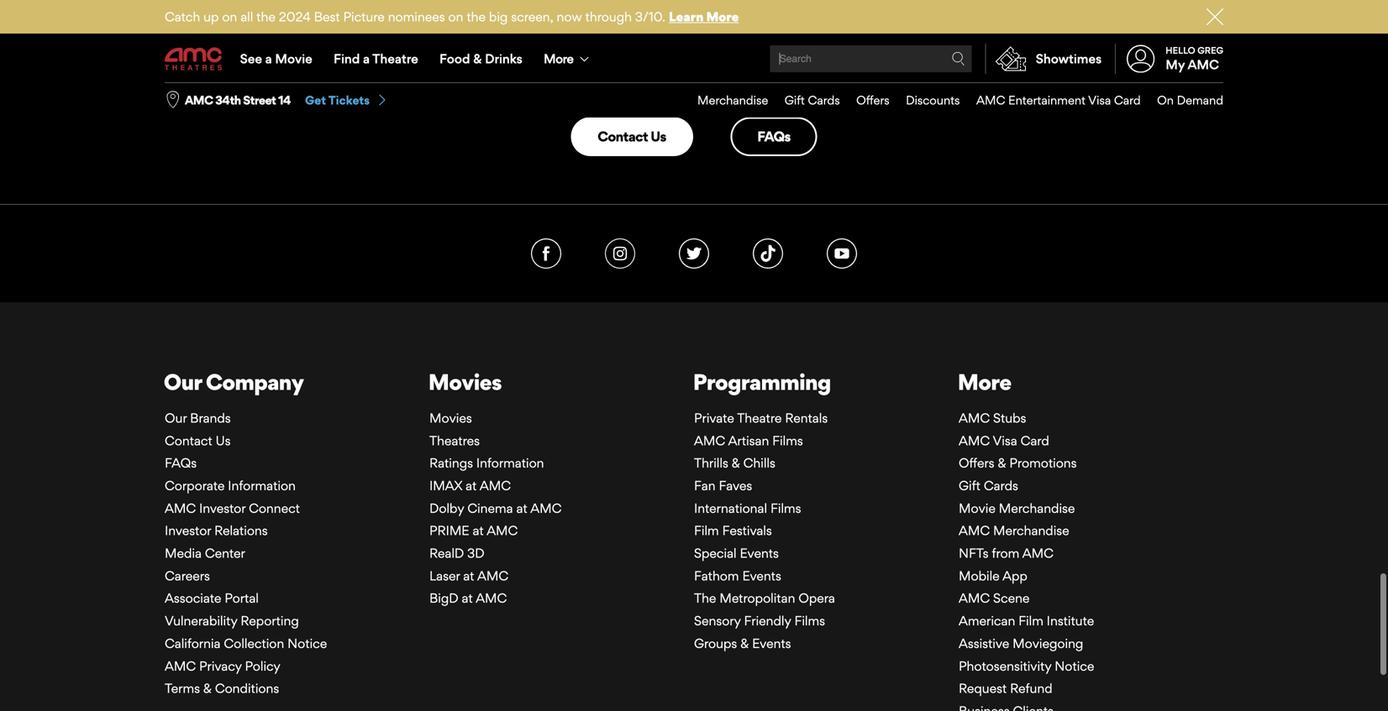 Task type: describe. For each thing, give the bounding box(es) containing it.
assistive
[[959, 636, 1010, 652]]

company
[[206, 369, 304, 396]]

showtimes link
[[986, 44, 1102, 74]]

amc up dolby cinema at amc link
[[480, 478, 511, 494]]

thrills
[[694, 456, 729, 471]]

amc twitter image
[[679, 239, 709, 269]]

greg
[[1198, 45, 1224, 56]]

& inside our brands contact us faqs corporate information amc investor connect investor relations media center careers associate portal vulnerability reporting california collection notice amc privacy policy terms & conditions
[[203, 681, 212, 697]]

0 vertical spatial contact
[[598, 128, 648, 145]]

film festivals link
[[694, 523, 772, 539]]

photosensitivity notice link
[[959, 659, 1095, 674]]

private
[[694, 411, 734, 426]]

connect
[[249, 501, 300, 516]]

& inside amc stubs amc visa card offers & promotions gift cards movie merchandise amc merchandise nfts from amc mobile app amc scene american film institute assistive moviegoing photosensitivity notice request refund
[[998, 456, 1007, 471]]

2 the from the left
[[467, 9, 486, 24]]

photosensitivity
[[959, 659, 1052, 674]]

menu containing more
[[165, 35, 1224, 82]]

our for our company
[[164, 369, 202, 396]]

amc down dolby cinema at amc link
[[487, 523, 518, 539]]

movie inside menu
[[275, 51, 312, 66]]

cards inside menu
[[808, 93, 840, 108]]

amc tiktok image
[[753, 239, 783, 269]]

0 vertical spatial gift cards link
[[768, 83, 840, 117]]

private theatre rentals amc artisan films thrills & chills fan faves international films film festivals special events fathom events the metropolitan opera sensory friendly films groups & events
[[694, 411, 835, 652]]

scene
[[993, 591, 1030, 607]]

film inside private theatre rentals amc artisan films thrills & chills fan faves international films film festivals special events fathom events the metropolitan opera sensory friendly films groups & events
[[694, 523, 719, 539]]

amc scene link
[[959, 591, 1030, 607]]

1 vertical spatial faqs link
[[165, 456, 197, 471]]

0 vertical spatial events
[[740, 546, 779, 561]]

relations
[[214, 523, 268, 539]]

go to my account page element
[[1116, 35, 1224, 82]]

footer containing our company
[[0, 204, 1389, 712]]

amc up nfts
[[959, 523, 990, 539]]

visa inside amc stubs amc visa card offers & promotions gift cards movie merchandise amc merchandise nfts from amc mobile app amc scene american film institute assistive moviegoing photosensitivity notice request refund
[[993, 433, 1018, 449]]

promotions
[[1010, 456, 1077, 471]]

chills
[[744, 456, 776, 471]]

vulnerability reporting link
[[165, 614, 299, 629]]

imax
[[430, 478, 463, 494]]

groups
[[694, 636, 737, 652]]

fan
[[694, 478, 716, 494]]

amc merchandise link
[[959, 523, 1070, 539]]

hello
[[1166, 45, 1196, 56]]

amc down mobile
[[959, 591, 990, 607]]

& inside menu
[[473, 51, 482, 66]]

at down laser at amc link
[[462, 591, 473, 607]]

1 horizontal spatial contact us link
[[571, 117, 693, 156]]

international
[[694, 501, 767, 516]]

1 horizontal spatial faqs link
[[731, 117, 818, 156]]

us inside our brands contact us faqs corporate information amc investor connect investor relations media center careers associate portal vulnerability reporting california collection notice amc privacy policy terms & conditions
[[216, 433, 231, 449]]

all
[[241, 9, 253, 24]]

tickets
[[329, 93, 370, 108]]

stubs
[[993, 411, 1027, 426]]

media center link
[[165, 546, 245, 561]]

center
[[205, 546, 245, 561]]

menu containing merchandise
[[681, 83, 1224, 117]]

0 vertical spatial more
[[707, 9, 739, 24]]

mobile app link
[[959, 569, 1028, 584]]

find a theatre link
[[323, 35, 429, 82]]

amc stubs link
[[959, 411, 1027, 426]]

2 vertical spatial events
[[752, 636, 791, 652]]

theatres link
[[430, 433, 480, 449]]

amc down amc stubs link
[[959, 433, 990, 449]]

offers inside offers link
[[857, 93, 890, 108]]

notice inside amc stubs amc visa card offers & promotions gift cards movie merchandise amc merchandise nfts from amc mobile app amc scene american film institute assistive moviegoing photosensitivity notice request refund
[[1055, 659, 1095, 674]]

cinema
[[468, 501, 513, 516]]

assistive moviegoing link
[[959, 636, 1084, 652]]

app
[[1003, 569, 1028, 584]]

2 on from the left
[[448, 9, 464, 24]]

theatre inside private theatre rentals amc artisan films thrills & chills fan faves international films film festivals special events fathom events the metropolitan opera sensory friendly films groups & events
[[737, 411, 782, 426]]

food
[[440, 51, 470, 66]]

faqs inside our brands contact us faqs corporate information amc investor connect investor relations media center careers associate portal vulnerability reporting california collection notice amc privacy policy terms & conditions
[[165, 456, 197, 471]]

the
[[694, 591, 716, 607]]

moviegoing
[[1013, 636, 1084, 652]]

amc inside private theatre rentals amc artisan films thrills & chills fan faves international films film festivals special events fathom events the metropolitan opera sensory friendly films groups & events
[[694, 433, 725, 449]]

nfts from amc link
[[959, 546, 1054, 561]]

amc right cinema
[[531, 501, 562, 516]]

0 horizontal spatial contact us link
[[165, 433, 231, 449]]

amc twitter image
[[679, 239, 709, 269]]

on demand
[[1157, 93, 1224, 108]]

prime
[[430, 523, 470, 539]]

dolby cinema at amc link
[[430, 501, 562, 516]]

request
[[959, 681, 1007, 697]]

sensory
[[694, 614, 741, 629]]

merchandise inside merchandise link
[[698, 93, 768, 108]]

investor relations link
[[165, 523, 268, 539]]

through
[[585, 9, 632, 24]]

amc down '3d'
[[477, 569, 509, 584]]

at up bigd at amc link
[[463, 569, 474, 584]]

mobile
[[959, 569, 1000, 584]]

1 vertical spatial films
[[771, 501, 801, 516]]

find
[[334, 51, 360, 66]]

visa inside menu
[[1089, 93, 1111, 108]]

ratings information link
[[430, 456, 544, 471]]

now
[[557, 9, 582, 24]]

our company
[[164, 369, 304, 396]]

private theatre rentals link
[[694, 411, 828, 426]]

1 the from the left
[[257, 9, 276, 24]]

offers & promotions link
[[959, 456, 1077, 471]]

movies theatres ratings information imax at amc dolby cinema at amc prime at amc reald 3d laser at amc bigd at amc
[[430, 411, 562, 607]]

more inside button
[[544, 51, 574, 66]]

thrills & chills link
[[694, 456, 776, 471]]

food & drinks link
[[429, 35, 533, 82]]

notice inside our brands contact us faqs corporate information amc investor connect investor relations media center careers associate portal vulnerability reporting california collection notice amc privacy policy terms & conditions
[[288, 636, 327, 652]]

showtimes
[[1036, 51, 1102, 66]]

catch up on all the 2024 best picture nominees on the big screen, now through 3/10. learn more
[[165, 9, 739, 24]]

3/10.
[[635, 9, 666, 24]]

amc down showtimes image
[[977, 93, 1006, 108]]

fathom
[[694, 569, 739, 584]]

reald
[[430, 546, 464, 561]]

imax at amc link
[[430, 478, 511, 494]]

1 horizontal spatial faqs
[[758, 128, 791, 145]]

nfts
[[959, 546, 989, 561]]

portal
[[225, 591, 259, 607]]

cards inside amc stubs amc visa card offers & promotions gift cards movie merchandise amc merchandise nfts from amc mobile app amc scene american film institute assistive moviegoing photosensitivity notice request refund
[[984, 478, 1019, 494]]

reald 3d link
[[430, 546, 485, 561]]

amc stubs amc visa card offers & promotions gift cards movie merchandise amc merchandise nfts from amc mobile app amc scene american film institute assistive moviegoing photosensitivity notice request refund
[[959, 411, 1095, 697]]

discounts link
[[890, 83, 960, 117]]

2 vertical spatial films
[[795, 614, 825, 629]]



Task type: locate. For each thing, give the bounding box(es) containing it.
2 a from the left
[[363, 51, 370, 66]]

gift left offers link
[[785, 93, 805, 108]]

fan faves link
[[694, 478, 752, 494]]

1 a from the left
[[265, 51, 272, 66]]

see a movie
[[240, 51, 312, 66]]

amc entertainment visa card
[[977, 93, 1141, 108]]

1 horizontal spatial notice
[[1055, 659, 1095, 674]]

1 horizontal spatial contact
[[598, 128, 648, 145]]

media
[[165, 546, 202, 561]]

get tickets link
[[305, 93, 388, 108]]

offers
[[857, 93, 890, 108], [959, 456, 995, 471]]

laser at amc link
[[430, 569, 509, 584]]

our left brands
[[165, 411, 187, 426]]

amc up app
[[1023, 546, 1054, 561]]

1 horizontal spatial information
[[476, 456, 544, 471]]

cards down search the amc website "text box"
[[808, 93, 840, 108]]

user profile image
[[1118, 45, 1165, 73]]

drinks
[[485, 51, 523, 66]]

1 vertical spatial notice
[[1055, 659, 1095, 674]]

0 vertical spatial theatre
[[373, 51, 418, 66]]

1 horizontal spatial a
[[363, 51, 370, 66]]

notice
[[288, 636, 327, 652], [1055, 659, 1095, 674]]

0 vertical spatial contact us link
[[571, 117, 693, 156]]

movie up amc merchandise link
[[959, 501, 996, 516]]

on left all
[[222, 9, 237, 24]]

1 vertical spatial our
[[165, 411, 187, 426]]

events down festivals
[[740, 546, 779, 561]]

ratings
[[430, 456, 473, 471]]

1 vertical spatial us
[[216, 433, 231, 449]]

2024
[[279, 9, 311, 24]]

contact us
[[598, 128, 666, 145]]

more right learn at the top
[[707, 9, 739, 24]]

1 vertical spatial movies
[[430, 411, 472, 426]]

amc down laser at amc link
[[476, 591, 507, 607]]

our inside our brands contact us faqs corporate information amc investor connect investor relations media center careers associate portal vulnerability reporting california collection notice amc privacy policy terms & conditions
[[165, 411, 187, 426]]

0 vertical spatial gift
[[785, 93, 805, 108]]

screen,
[[511, 9, 554, 24]]

0 horizontal spatial information
[[228, 478, 296, 494]]

1 horizontal spatial offers
[[959, 456, 995, 471]]

contact
[[598, 128, 648, 145], [165, 433, 212, 449]]

0 horizontal spatial movie
[[275, 51, 312, 66]]

a for theatre
[[363, 51, 370, 66]]

terms
[[165, 681, 200, 697]]

0 horizontal spatial the
[[257, 9, 276, 24]]

investor up media
[[165, 523, 211, 539]]

see a movie link
[[229, 35, 323, 82]]

1 vertical spatial faqs
[[165, 456, 197, 471]]

1 vertical spatial cards
[[984, 478, 1019, 494]]

information up connect
[[228, 478, 296, 494]]

amc down corporate on the left bottom of page
[[165, 501, 196, 516]]

our up our brands link
[[164, 369, 202, 396]]

gift cards link up the "movie merchandise" link
[[959, 478, 1019, 494]]

films up festivals
[[771, 501, 801, 516]]

gift up the "movie merchandise" link
[[959, 478, 981, 494]]

amc 34th street 14 button
[[185, 92, 291, 109]]

1 horizontal spatial film
[[1019, 614, 1044, 629]]

movie inside amc stubs amc visa card offers & promotions gift cards movie merchandise amc merchandise nfts from amc mobile app amc scene american film institute assistive moviegoing photosensitivity notice request refund
[[959, 501, 996, 516]]

showtimes image
[[987, 44, 1036, 74]]

on
[[1157, 93, 1174, 108]]

a for movie
[[265, 51, 272, 66]]

1 vertical spatial menu
[[681, 83, 1224, 117]]

information
[[476, 456, 544, 471], [228, 478, 296, 494]]

our brands contact us faqs corporate information amc investor connect investor relations media center careers associate portal vulnerability reporting california collection notice amc privacy policy terms & conditions
[[165, 411, 327, 697]]

information inside movies theatres ratings information imax at amc dolby cinema at amc prime at amc reald 3d laser at amc bigd at amc
[[476, 456, 544, 471]]

the right all
[[257, 9, 276, 24]]

find a theatre
[[334, 51, 418, 66]]

faqs down gift cards on the right of the page
[[758, 128, 791, 145]]

at right imax
[[466, 478, 477, 494]]

friendly
[[744, 614, 791, 629]]

amc visa card link
[[959, 433, 1050, 449]]

3d
[[467, 546, 485, 561]]

0 horizontal spatial faqs link
[[165, 456, 197, 471]]

california
[[165, 636, 221, 652]]

menu down learn at the top
[[165, 35, 1224, 82]]

visa down "stubs"
[[993, 433, 1018, 449]]

film up assistive moviegoing link
[[1019, 614, 1044, 629]]

get tickets
[[305, 93, 370, 108]]

1 vertical spatial merchandise
[[999, 501, 1075, 516]]

footer
[[0, 204, 1389, 712]]

0 vertical spatial menu
[[165, 35, 1224, 82]]

american
[[959, 614, 1016, 629]]

gift cards link down search the amc website "text box"
[[768, 83, 840, 117]]

0 vertical spatial visa
[[1089, 93, 1111, 108]]

the left big
[[467, 9, 486, 24]]

more down now
[[544, 51, 574, 66]]

amc down "greg"
[[1188, 57, 1219, 72]]

2 horizontal spatial more
[[958, 369, 1012, 396]]

card up promotions
[[1021, 433, 1050, 449]]

amc tiktok image
[[753, 239, 783, 269]]

& right terms
[[203, 681, 212, 697]]

more inside footer
[[958, 369, 1012, 396]]

0 horizontal spatial cards
[[808, 93, 840, 108]]

1 vertical spatial gift
[[959, 478, 981, 494]]

street
[[243, 93, 276, 108]]

on right nominees
[[448, 9, 464, 24]]

0 horizontal spatial faqs
[[165, 456, 197, 471]]

amc inside hello greg my amc
[[1188, 57, 1219, 72]]

search the AMC website text field
[[777, 53, 952, 65]]

1 vertical spatial contact
[[165, 433, 212, 449]]

merchandise down the "movie merchandise" link
[[993, 523, 1070, 539]]

0 horizontal spatial contact
[[165, 433, 212, 449]]

at right cinema
[[517, 501, 528, 516]]

refund
[[1010, 681, 1053, 697]]

metropolitan
[[720, 591, 795, 607]]

1 horizontal spatial more
[[707, 9, 739, 24]]

card left on
[[1114, 93, 1141, 108]]

amc up thrills
[[694, 433, 725, 449]]

films down opera
[[795, 614, 825, 629]]

opera
[[799, 591, 835, 607]]

special
[[694, 546, 737, 561]]

1 horizontal spatial theatre
[[737, 411, 782, 426]]

events up the metropolitan opera 'link'
[[743, 569, 782, 584]]

1 vertical spatial film
[[1019, 614, 1044, 629]]

film up special
[[694, 523, 719, 539]]

request refund link
[[959, 681, 1053, 697]]

0 horizontal spatial notice
[[288, 636, 327, 652]]

1 horizontal spatial gift
[[959, 478, 981, 494]]

brands
[[190, 411, 231, 426]]

1 vertical spatial information
[[228, 478, 296, 494]]

notice down reporting
[[288, 636, 327, 652]]

amc facebook image
[[531, 239, 561, 269], [531, 239, 561, 269]]

the metropolitan opera link
[[694, 591, 835, 607]]

offers down search the amc website "text box"
[[857, 93, 890, 108]]

menu
[[165, 35, 1224, 82], [681, 83, 1224, 117]]

a right see
[[265, 51, 272, 66]]

1 vertical spatial gift cards link
[[959, 478, 1019, 494]]

contact us link
[[571, 117, 693, 156], [165, 433, 231, 449]]

institute
[[1047, 614, 1095, 629]]

amc up terms
[[165, 659, 196, 674]]

2 vertical spatial merchandise
[[993, 523, 1070, 539]]

cards up the "movie merchandise" link
[[984, 478, 1019, 494]]

american film institute link
[[959, 614, 1095, 629]]

food & drinks
[[440, 51, 523, 66]]

2 vertical spatial more
[[958, 369, 1012, 396]]

corporate information link
[[165, 478, 296, 494]]

on demand link
[[1141, 83, 1224, 117]]

0 vertical spatial merchandise
[[698, 93, 768, 108]]

learn more link
[[669, 9, 739, 24]]

programming
[[693, 369, 831, 396]]

0 vertical spatial movies
[[429, 369, 502, 396]]

policy
[[245, 659, 280, 674]]

amc youtube image
[[827, 239, 857, 269]]

associate portal link
[[165, 591, 259, 607]]

0 vertical spatial film
[[694, 523, 719, 539]]

1 vertical spatial card
[[1021, 433, 1050, 449]]

offers down amc visa card link
[[959, 456, 995, 471]]

movies up "theatres"
[[430, 411, 472, 426]]

&
[[473, 51, 482, 66], [732, 456, 740, 471], [998, 456, 1007, 471], [741, 636, 749, 652], [203, 681, 212, 697]]

& right food
[[473, 51, 482, 66]]

0 vertical spatial notice
[[288, 636, 327, 652]]

movies inside movies theatres ratings information imax at amc dolby cinema at amc prime at amc reald 3d laser at amc bigd at amc
[[430, 411, 472, 426]]

& down sensory friendly films 'link' at the bottom of the page
[[741, 636, 749, 652]]

0 vertical spatial card
[[1114, 93, 1141, 108]]

best
[[314, 9, 340, 24]]

at up '3d'
[[473, 523, 484, 539]]

movies for movies
[[429, 369, 502, 396]]

investor up investor relations link
[[199, 501, 246, 516]]

rentals
[[785, 411, 828, 426]]

up
[[204, 9, 219, 24]]

faves
[[719, 478, 752, 494]]

festivals
[[722, 523, 772, 539]]

34th
[[215, 93, 241, 108]]

1 horizontal spatial cards
[[984, 478, 1019, 494]]

offers link
[[840, 83, 890, 117]]

0 vertical spatial our
[[164, 369, 202, 396]]

1 horizontal spatial movie
[[959, 501, 996, 516]]

notice down moviegoing
[[1055, 659, 1095, 674]]

more up amc stubs link
[[958, 369, 1012, 396]]

1 vertical spatial offers
[[959, 456, 995, 471]]

merchandise up amc merchandise link
[[999, 501, 1075, 516]]

merchandise left gift cards on the right of the page
[[698, 93, 768, 108]]

contact inside our brands contact us faqs corporate information amc investor connect investor relations media center careers associate portal vulnerability reporting california collection notice amc privacy policy terms & conditions
[[165, 433, 212, 449]]

0 vertical spatial investor
[[199, 501, 246, 516]]

film inside amc stubs amc visa card offers & promotions gift cards movie merchandise amc merchandise nfts from amc mobile app amc scene american film institute assistive moviegoing photosensitivity notice request refund
[[1019, 614, 1044, 629]]

a right find
[[363, 51, 370, 66]]

faqs link down gift cards on the right of the page
[[731, 117, 818, 156]]

nominees
[[388, 9, 445, 24]]

card inside menu
[[1114, 93, 1141, 108]]

movies link
[[430, 411, 472, 426]]

film
[[694, 523, 719, 539], [1019, 614, 1044, 629]]

my
[[1166, 57, 1185, 72]]

& down amc visa card link
[[998, 456, 1007, 471]]

0 horizontal spatial more
[[544, 51, 574, 66]]

a
[[265, 51, 272, 66], [363, 51, 370, 66]]

reporting
[[241, 614, 299, 629]]

amc instagram image
[[605, 239, 635, 269], [605, 239, 635, 269]]

0 vertical spatial films
[[773, 433, 803, 449]]

1 horizontal spatial on
[[448, 9, 464, 24]]

amc left 34th
[[185, 93, 213, 108]]

0 vertical spatial faqs link
[[731, 117, 818, 156]]

offers inside amc stubs amc visa card offers & promotions gift cards movie merchandise amc merchandise nfts from amc mobile app amc scene american film institute assistive moviegoing photosensitivity notice request refund
[[959, 456, 995, 471]]

picture
[[343, 9, 385, 24]]

movies up movies link
[[429, 369, 502, 396]]

0 horizontal spatial gift
[[785, 93, 805, 108]]

amc privacy policy link
[[165, 659, 280, 674]]

theatre inside find a theatre link
[[373, 51, 418, 66]]

faqs link
[[731, 117, 818, 156], [165, 456, 197, 471]]

our for our brands contact us faqs corporate information amc investor connect investor relations media center careers associate portal vulnerability reporting california collection notice amc privacy policy terms & conditions
[[165, 411, 187, 426]]

visa
[[1089, 93, 1111, 108], [993, 433, 1018, 449]]

sensory friendly films link
[[694, 614, 825, 629]]

1 horizontal spatial card
[[1114, 93, 1141, 108]]

1 vertical spatial contact us link
[[165, 433, 231, 449]]

1 vertical spatial more
[[544, 51, 574, 66]]

amc left "stubs"
[[959, 411, 990, 426]]

theatre down nominees
[[373, 51, 418, 66]]

from
[[992, 546, 1020, 561]]

big
[[489, 9, 508, 24]]

amc logo image
[[165, 47, 224, 70], [165, 47, 224, 70]]

0 horizontal spatial us
[[216, 433, 231, 449]]

1 vertical spatial movie
[[959, 501, 996, 516]]

amc artisan films link
[[694, 433, 803, 449]]

1 vertical spatial theatre
[[737, 411, 782, 426]]

0 horizontal spatial gift cards link
[[768, 83, 840, 117]]

0 vertical spatial offers
[[857, 93, 890, 108]]

us
[[651, 128, 666, 145], [216, 433, 231, 449]]

0 horizontal spatial offers
[[857, 93, 890, 108]]

submit search icon image
[[952, 52, 966, 66]]

more button
[[533, 35, 604, 82]]

menu down submit search icon
[[681, 83, 1224, 117]]

cookie consent banner dialog
[[0, 667, 1389, 712]]

0 vertical spatial us
[[651, 128, 666, 145]]

movies
[[429, 369, 502, 396], [430, 411, 472, 426]]

corporate
[[165, 478, 225, 494]]

0 vertical spatial movie
[[275, 51, 312, 66]]

1 horizontal spatial visa
[[1089, 93, 1111, 108]]

films down rentals at the right bottom of the page
[[773, 433, 803, 449]]

international films link
[[694, 501, 801, 516]]

1 horizontal spatial us
[[651, 128, 666, 145]]

movie merchandise link
[[959, 501, 1075, 516]]

theatre up artisan at the right bottom
[[737, 411, 782, 426]]

visa down showtimes
[[1089, 93, 1111, 108]]

1 vertical spatial events
[[743, 569, 782, 584]]

movies for movies theatres ratings information imax at amc dolby cinema at amc prime at amc reald 3d laser at amc bigd at amc
[[430, 411, 472, 426]]

0 vertical spatial faqs
[[758, 128, 791, 145]]

0 vertical spatial information
[[476, 456, 544, 471]]

california collection notice link
[[165, 636, 327, 652]]

0 horizontal spatial theatre
[[373, 51, 418, 66]]

gift inside amc stubs amc visa card offers & promotions gift cards movie merchandise amc merchandise nfts from amc mobile app amc scene american film institute assistive moviegoing photosensitivity notice request refund
[[959, 478, 981, 494]]

faqs up corporate on the left bottom of page
[[165, 456, 197, 471]]

amc youtube image
[[827, 239, 857, 269]]

terms & conditions link
[[165, 681, 279, 697]]

information inside our brands contact us faqs corporate information amc investor connect investor relations media center careers associate portal vulnerability reporting california collection notice amc privacy policy terms & conditions
[[228, 478, 296, 494]]

1 vertical spatial visa
[[993, 433, 1018, 449]]

& up faves at the right of page
[[732, 456, 740, 471]]

1 horizontal spatial gift cards link
[[959, 478, 1019, 494]]

movie down 2024
[[275, 51, 312, 66]]

0 horizontal spatial card
[[1021, 433, 1050, 449]]

1 horizontal spatial the
[[467, 9, 486, 24]]

0 horizontal spatial on
[[222, 9, 237, 24]]

0 horizontal spatial a
[[265, 51, 272, 66]]

merchandise
[[698, 93, 768, 108], [999, 501, 1075, 516], [993, 523, 1070, 539]]

gift inside 'gift cards' link
[[785, 93, 805, 108]]

events
[[740, 546, 779, 561], [743, 569, 782, 584], [752, 636, 791, 652]]

see
[[240, 51, 262, 66]]

careers link
[[165, 569, 210, 584]]

1 vertical spatial investor
[[165, 523, 211, 539]]

1 on from the left
[[222, 9, 237, 24]]

card inside amc stubs amc visa card offers & promotions gift cards movie merchandise amc merchandise nfts from amc mobile app amc scene american film institute assistive moviegoing photosensitivity notice request refund
[[1021, 433, 1050, 449]]

events down friendly
[[752, 636, 791, 652]]

information up imax at amc link
[[476, 456, 544, 471]]

0 horizontal spatial visa
[[993, 433, 1018, 449]]

faqs link up corporate on the left bottom of page
[[165, 456, 197, 471]]

amc inside button
[[185, 93, 213, 108]]

amc entertainment visa card link
[[960, 83, 1141, 117]]

0 horizontal spatial film
[[694, 523, 719, 539]]

bigd at amc link
[[430, 591, 507, 607]]

dolby
[[430, 501, 464, 516]]

0 vertical spatial cards
[[808, 93, 840, 108]]



Task type: vqa. For each thing, say whether or not it's contained in the screenshot.
1st hr from left
no



